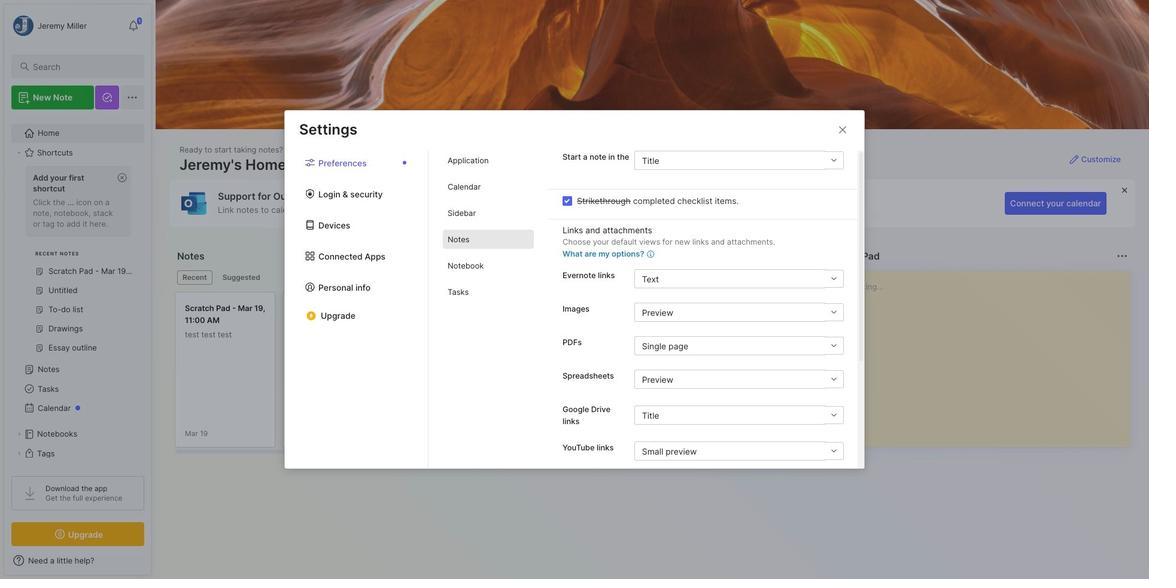 Task type: locate. For each thing, give the bounding box(es) containing it.
Start writing… text field
[[832, 271, 1129, 437]]

close image
[[835, 123, 850, 137]]

Start a new note in the body or title. field
[[634, 151, 844, 170]]

none search field inside "main" element
[[33, 59, 133, 74]]

Search text field
[[33, 61, 133, 72]]

None search field
[[33, 59, 133, 74]]

tree inside "main" element
[[4, 117, 151, 509]]

tab
[[443, 151, 534, 170], [443, 177, 534, 197], [443, 204, 534, 223], [443, 230, 534, 249], [443, 256, 534, 276], [177, 270, 212, 285], [217, 270, 266, 285], [443, 283, 534, 302]]

tab list
[[285, 151, 428, 469], [428, 151, 548, 469], [177, 270, 802, 285]]

Choose default view option for PDFs field
[[634, 337, 844, 356]]

Choose default view option for Images field
[[634, 303, 844, 322]]

expand notebooks image
[[16, 431, 23, 438]]

tree
[[4, 117, 151, 509]]

row group
[[175, 292, 929, 455]]

group
[[11, 162, 137, 365]]

main element
[[0, 0, 156, 579]]

Choose default view option for Evernote links field
[[634, 270, 844, 289]]

group inside "main" element
[[11, 162, 137, 365]]



Task type: vqa. For each thing, say whether or not it's contained in the screenshot.
the left The Thumbnail
no



Task type: describe. For each thing, give the bounding box(es) containing it.
Choose default view option for YouTube links field
[[634, 442, 844, 461]]

expand tags image
[[16, 450, 23, 457]]

Choose default view option for Spreadsheets field
[[634, 370, 844, 389]]

Choose default view option for Google Drive links field
[[634, 406, 844, 425]]

Select48 checkbox
[[563, 196, 572, 206]]



